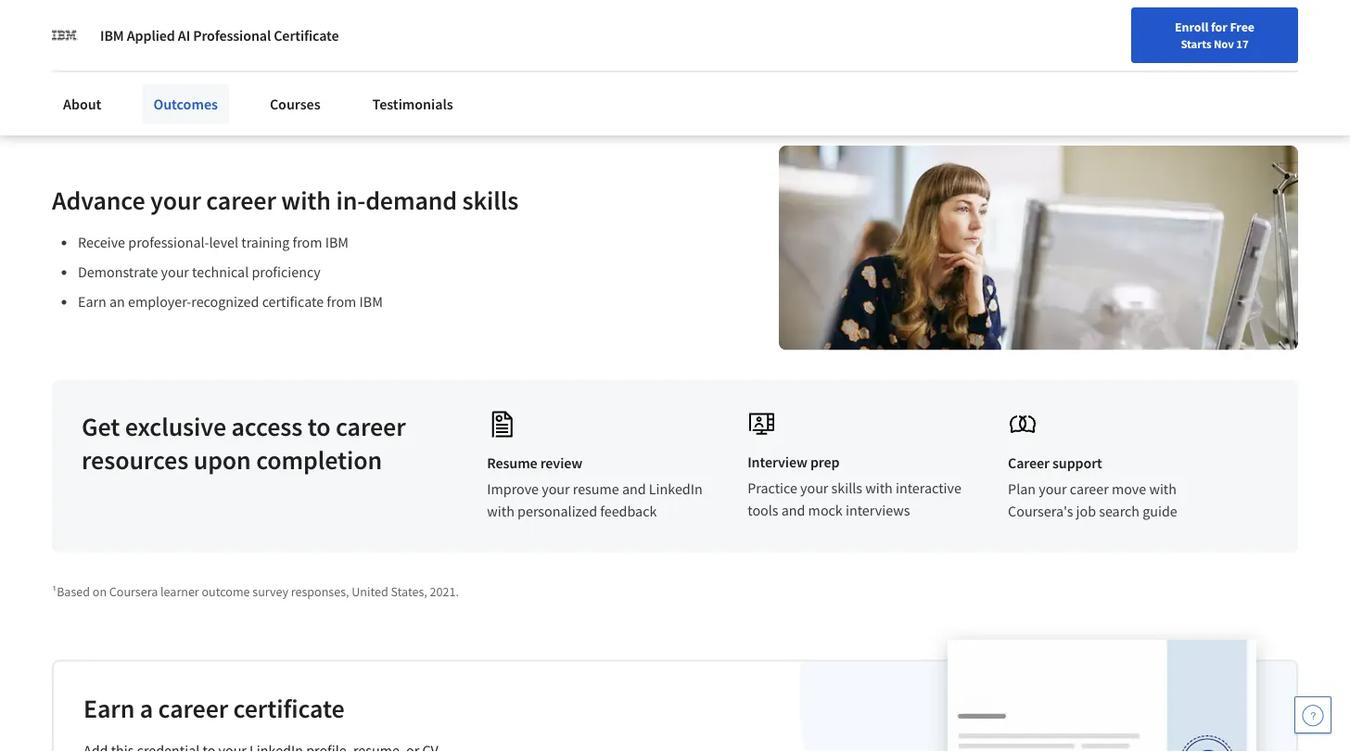 Task type: describe. For each thing, give the bounding box(es) containing it.
business
[[283, 35, 339, 54]]

feedback
[[600, 502, 657, 521]]

advance your career with in-demand skills
[[52, 184, 519, 216]]

career
[[1009, 454, 1050, 473]]

learn more about coursera for business
[[83, 35, 339, 54]]

technical
[[192, 263, 249, 281]]

coursera career certificate image
[[948, 640, 1257, 752]]

learn
[[83, 35, 119, 54]]

a
[[140, 692, 153, 725]]

support
[[1053, 454, 1103, 473]]

an
[[109, 293, 125, 311]]

0 vertical spatial ibm
[[100, 26, 124, 45]]

in-
[[336, 184, 366, 216]]

about link
[[52, 84, 113, 124]]

resume review improve your resume and linkedin with personalized feedback
[[487, 454, 703, 521]]

coursera image
[[22, 15, 140, 45]]

professional-
[[128, 233, 209, 252]]

career up level
[[206, 184, 276, 216]]

career support plan your career move with coursera's job search guide
[[1009, 454, 1178, 521]]

1 vertical spatial certificate
[[233, 692, 345, 725]]

outcomes link
[[142, 84, 229, 124]]

ai
[[178, 26, 190, 45]]

demonstrate
[[78, 263, 158, 281]]

to
[[308, 410, 331, 442]]

outcome
[[202, 583, 250, 600]]

earn an employer-recognized certificate from ibm
[[78, 293, 383, 311]]

¹based
[[52, 583, 90, 600]]

interviews
[[846, 501, 910, 520]]

exclusive
[[125, 410, 226, 442]]

interactive
[[896, 479, 962, 498]]

0 vertical spatial skills
[[463, 184, 519, 216]]

get
[[82, 410, 120, 442]]

receive professional-level training from ibm
[[78, 233, 349, 252]]

your for interview prep
[[801, 479, 829, 498]]

learn more about coursera for business link
[[83, 35, 339, 54]]

prep
[[811, 453, 840, 472]]

guide
[[1143, 502, 1178, 521]]

professional
[[193, 26, 271, 45]]

skills inside interview prep practice your skills with interactive tools and mock interviews
[[832, 479, 863, 498]]

earn a career certificate
[[84, 692, 345, 725]]

level
[[209, 233, 239, 252]]

17
[[1237, 36, 1249, 51]]

your up professional-
[[150, 184, 201, 216]]

receive
[[78, 233, 125, 252]]

0 horizontal spatial coursera
[[109, 583, 158, 600]]

testimonials
[[373, 95, 453, 113]]

with inside interview prep practice your skills with interactive tools and mock interviews
[[866, 479, 893, 498]]

courses
[[270, 95, 321, 113]]

applied
[[127, 26, 175, 45]]

about
[[63, 95, 101, 113]]

upon
[[194, 443, 251, 476]]

career inside career support plan your career move with coursera's job search guide
[[1070, 480, 1109, 499]]

proficiency
[[252, 263, 321, 281]]

resources
[[82, 443, 188, 476]]

nov
[[1214, 36, 1235, 51]]

survey
[[253, 583, 289, 600]]

with left in-
[[281, 184, 331, 216]]

on
[[93, 583, 107, 600]]

and inside interview prep practice your skills with interactive tools and mock interviews
[[782, 501, 806, 520]]

advance
[[52, 184, 145, 216]]

access
[[231, 410, 303, 442]]

interview
[[748, 453, 808, 472]]

certificate
[[274, 26, 339, 45]]

personalized
[[518, 502, 598, 521]]

1 vertical spatial ibm
[[325, 233, 349, 252]]



Task type: locate. For each thing, give the bounding box(es) containing it.
0 horizontal spatial and
[[622, 480, 646, 499]]

0 horizontal spatial ibm
[[100, 26, 124, 45]]

about
[[159, 35, 197, 54]]

enroll for free starts nov 17
[[1176, 19, 1255, 51]]

coursera right on
[[109, 583, 158, 600]]

resume
[[487, 454, 538, 473]]

testimonials link
[[361, 84, 465, 124]]

demand
[[366, 184, 457, 216]]

practice
[[748, 479, 798, 498]]

your inside interview prep practice your skills with interactive tools and mock interviews
[[801, 479, 829, 498]]

your for resume review
[[542, 480, 570, 499]]

from
[[293, 233, 322, 252], [327, 293, 357, 311]]

plan
[[1009, 480, 1036, 499]]

for
[[1212, 19, 1228, 35], [261, 35, 280, 54]]

earn for earn a career certificate
[[84, 692, 135, 725]]

responses,
[[291, 583, 349, 600]]

0 vertical spatial coursera
[[200, 35, 258, 54]]

completion
[[256, 443, 382, 476]]

coursera right ai
[[200, 35, 258, 54]]

with down the improve
[[487, 502, 515, 521]]

1 vertical spatial from
[[327, 293, 357, 311]]

1 vertical spatial and
[[782, 501, 806, 520]]

1 vertical spatial earn
[[84, 692, 135, 725]]

coursera enterprise logos image
[[885, 0, 1256, 42]]

enroll
[[1176, 19, 1209, 35]]

interview prep practice your skills with interactive tools and mock interviews
[[748, 453, 962, 520]]

career inside get exclusive access to career resources upon completion
[[336, 410, 406, 442]]

improve
[[487, 480, 539, 499]]

outcomes
[[153, 95, 218, 113]]

menu item
[[961, 19, 1081, 79]]

2021.
[[430, 583, 459, 600]]

free
[[1231, 19, 1255, 35]]

starts
[[1181, 36, 1212, 51]]

earn left an
[[78, 293, 107, 311]]

1 horizontal spatial from
[[327, 293, 357, 311]]

1 horizontal spatial and
[[782, 501, 806, 520]]

with
[[281, 184, 331, 216], [866, 479, 893, 498], [1150, 480, 1177, 499], [487, 502, 515, 521]]

skills
[[463, 184, 519, 216], [832, 479, 863, 498]]

skills up mock
[[832, 479, 863, 498]]

and right tools
[[782, 501, 806, 520]]

training
[[241, 233, 290, 252]]

0 vertical spatial earn
[[78, 293, 107, 311]]

earn left a
[[84, 692, 135, 725]]

employer-
[[128, 293, 191, 311]]

for up nov
[[1212, 19, 1228, 35]]

coursera
[[200, 35, 258, 54], [109, 583, 158, 600]]

job
[[1077, 502, 1097, 521]]

career
[[206, 184, 276, 216], [336, 410, 406, 442], [1070, 480, 1109, 499], [158, 692, 228, 725]]

ibm
[[100, 26, 124, 45], [325, 233, 349, 252], [360, 293, 383, 311]]

0 vertical spatial certificate
[[262, 293, 324, 311]]

0 vertical spatial from
[[293, 233, 322, 252]]

search
[[1100, 502, 1140, 521]]

2 vertical spatial ibm
[[360, 293, 383, 311]]

with up interviews
[[866, 479, 893, 498]]

your down professional-
[[161, 263, 189, 281]]

help center image
[[1303, 704, 1325, 726]]

earn
[[78, 293, 107, 311], [84, 692, 135, 725]]

career right the to
[[336, 410, 406, 442]]

certificate
[[262, 293, 324, 311], [233, 692, 345, 725]]

2 horizontal spatial ibm
[[360, 293, 383, 311]]

and up feedback in the left bottom of the page
[[622, 480, 646, 499]]

1 horizontal spatial ibm
[[325, 233, 349, 252]]

your up mock
[[801, 479, 829, 498]]

get exclusive access to career resources upon completion
[[82, 410, 406, 476]]

your up personalized on the left of the page
[[542, 480, 570, 499]]

earn for earn an employer-recognized certificate from ibm
[[78, 293, 107, 311]]

0 horizontal spatial from
[[293, 233, 322, 252]]

1 horizontal spatial skills
[[832, 479, 863, 498]]

1 horizontal spatial for
[[1212, 19, 1228, 35]]

0 vertical spatial and
[[622, 480, 646, 499]]

career up job
[[1070, 480, 1109, 499]]

your up coursera's
[[1039, 480, 1068, 499]]

demonstrate your technical proficiency
[[78, 263, 321, 281]]

linkedin
[[649, 480, 703, 499]]

resume
[[573, 480, 619, 499]]

your inside career support plan your career move with coursera's job search guide
[[1039, 480, 1068, 499]]

skills right demand
[[463, 184, 519, 216]]

for left business
[[261, 35, 280, 54]]

coursera's
[[1009, 502, 1074, 521]]

1 vertical spatial skills
[[832, 479, 863, 498]]

courses link
[[259, 84, 332, 124]]

career right a
[[158, 692, 228, 725]]

and
[[622, 480, 646, 499], [782, 501, 806, 520]]

review
[[541, 454, 583, 473]]

your for career support
[[1039, 480, 1068, 499]]

and inside resume review improve your resume and linkedin with personalized feedback
[[622, 480, 646, 499]]

with inside resume review improve your resume and linkedin with personalized feedback
[[487, 502, 515, 521]]

¹based on coursera learner outcome survey responses, united states, 2021.
[[52, 583, 459, 600]]

your
[[150, 184, 201, 216], [161, 263, 189, 281], [801, 479, 829, 498], [542, 480, 570, 499], [1039, 480, 1068, 499]]

your inside resume review improve your resume and linkedin with personalized feedback
[[542, 480, 570, 499]]

more
[[122, 35, 156, 54]]

with inside career support plan your career move with coursera's job search guide
[[1150, 480, 1177, 499]]

learner
[[161, 583, 199, 600]]

1 vertical spatial coursera
[[109, 583, 158, 600]]

1 horizontal spatial coursera
[[200, 35, 258, 54]]

0 horizontal spatial skills
[[463, 184, 519, 216]]

ibm image
[[52, 22, 78, 48]]

with up the guide
[[1150, 480, 1177, 499]]

ibm applied ai professional certificate
[[100, 26, 339, 45]]

for inside the enroll for free starts nov 17
[[1212, 19, 1228, 35]]

None search field
[[264, 12, 571, 49]]

tools
[[748, 501, 779, 520]]

0 horizontal spatial for
[[261, 35, 280, 54]]

united
[[352, 583, 388, 600]]

states,
[[391, 583, 428, 600]]

move
[[1112, 480, 1147, 499]]

recognized
[[191, 293, 259, 311]]

mock
[[809, 501, 843, 520]]



Task type: vqa. For each thing, say whether or not it's contained in the screenshot.
the 'with' inside the Deliver results and stay competitive with beginner and advanced level content, including 30+ LevelSet assessments to measure baseline skills and 60+ SkillSets to drive data proficiency across the entire organization.
no



